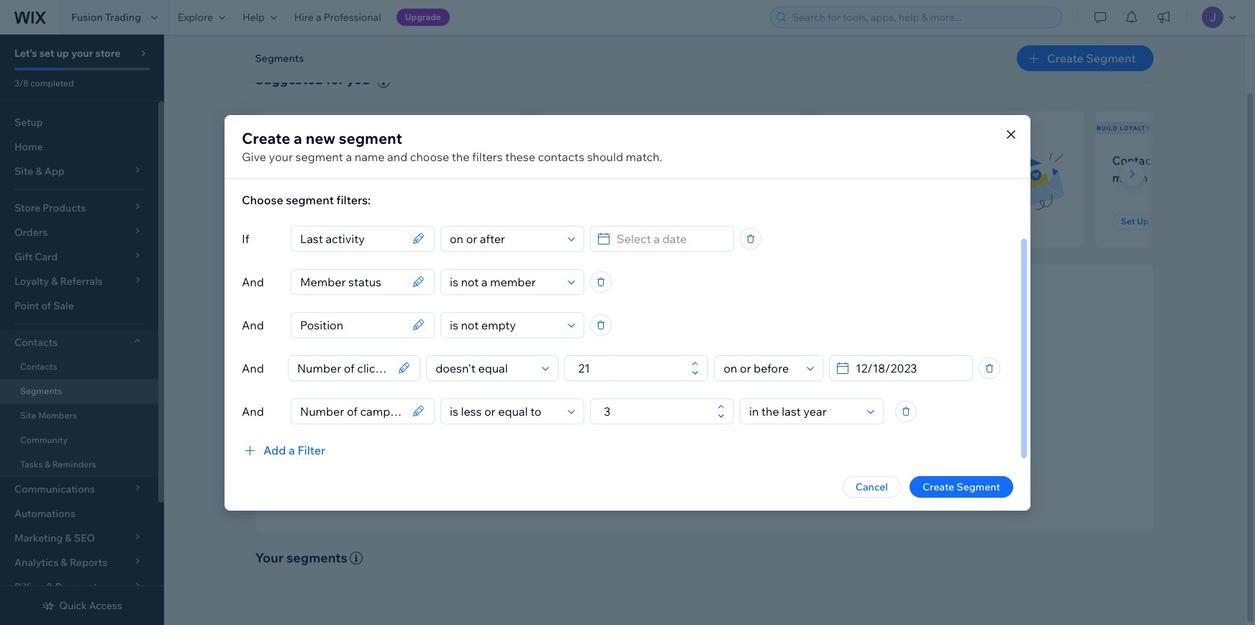 Task type: vqa. For each thing, say whether or not it's contained in the screenshot.
Marketing in the Marketing Overview Track, analyze and optimize the performance of all your marketing activities. Learn more
no



Task type: locate. For each thing, give the bounding box(es) containing it.
2 horizontal spatial who
[[968, 153, 991, 168]]

2 horizontal spatial up
[[1138, 216, 1150, 227]]

a right with
[[1191, 153, 1197, 168]]

set for new contacts who recently subscribed to your mailing list
[[281, 216, 295, 227]]

new inside "new contacts who recently subscribed to your mailing list"
[[273, 153, 297, 168]]

0 horizontal spatial set up segment button
[[273, 213, 357, 230]]

1 set up segment button from the left
[[273, 213, 357, 230]]

your inside "new contacts who recently subscribed to your mailing list"
[[350, 171, 374, 185]]

quick
[[59, 600, 87, 613]]

1 vertical spatial contacts
[[14, 336, 58, 349]]

who up purchase
[[664, 153, 686, 168]]

contacts down new
[[300, 153, 347, 168]]

set up segment button down contacts with a birthday th
[[1113, 213, 1198, 230]]

clicked
[[833, 171, 871, 185]]

0 vertical spatial of
[[41, 300, 51, 313]]

email
[[870, 153, 899, 168], [651, 427, 676, 440]]

0 vertical spatial select an option field
[[446, 270, 564, 294]]

a right add
[[289, 443, 295, 458]]

0 vertical spatial contacts
[[1113, 153, 1162, 168]]

1 set from the left
[[281, 216, 295, 227]]

build loyalty
[[1097, 124, 1151, 132]]

reminders
[[52, 459, 96, 470]]

members
[[38, 410, 77, 421]]

segments link
[[0, 379, 158, 404]]

0 vertical spatial to
[[336, 171, 347, 185]]

2 set up segment from the left
[[561, 216, 629, 227]]

3 set from the left
[[1122, 216, 1136, 227]]

set up segment for made
[[561, 216, 629, 227]]

list
[[252, 111, 1256, 248]]

enter a number text field up reach
[[574, 356, 688, 381]]

of
[[41, 300, 51, 313], [669, 407, 679, 420]]

a right hire
[[316, 11, 322, 24]]

1 horizontal spatial set up segment
[[561, 216, 629, 227]]

enter a number text field up personalized
[[600, 399, 714, 424]]

0 vertical spatial the
[[452, 149, 470, 164]]

to
[[336, 171, 347, 185], [732, 427, 742, 440]]

1 vertical spatial select an option field
[[720, 356, 803, 381]]

segments up suggested
[[255, 52, 304, 65]]

segments inside segments button
[[255, 52, 304, 65]]

1 vertical spatial the
[[649, 386, 669, 402]]

specific
[[595, 407, 632, 420]]

1 vertical spatial create segment
[[923, 481, 1001, 494]]

quick access button
[[42, 600, 122, 613]]

0 horizontal spatial set up segment
[[281, 216, 349, 227]]

1 horizontal spatial the
[[649, 386, 669, 402]]

filter
[[298, 443, 326, 458]]

1 horizontal spatial up
[[577, 216, 589, 227]]

1 up from the left
[[297, 216, 309, 227]]

3 who from the left
[[968, 153, 991, 168]]

email up on on the top of page
[[870, 153, 899, 168]]

2 horizontal spatial set up segment button
[[1113, 213, 1198, 230]]

new up "give"
[[257, 124, 273, 132]]

segment down new
[[296, 149, 343, 164]]

hire
[[294, 11, 314, 24]]

reach
[[609, 386, 646, 402]]

segments inside sidebar element
[[20, 386, 62, 397]]

mailing
[[376, 171, 416, 185]]

who inside active email subscribers who clicked on your campaign
[[968, 153, 991, 168]]

set up segment
[[281, 216, 349, 227], [561, 216, 629, 227], [1122, 216, 1189, 227]]

0 horizontal spatial set
[[281, 216, 295, 227]]

a left name
[[346, 149, 352, 164]]

set up segment button down made
[[553, 213, 638, 230]]

site
[[20, 410, 36, 421]]

2 vertical spatial select an option field
[[745, 399, 863, 424]]

new up subscribed
[[273, 153, 297, 168]]

0 horizontal spatial create segment button
[[910, 476, 1014, 498]]

0 vertical spatial and
[[387, 149, 408, 164]]

your down name
[[350, 171, 374, 185]]

contacts inside popup button
[[14, 336, 58, 349]]

who for purchase
[[664, 153, 686, 168]]

set up segment down contacts with a birthday th
[[1122, 216, 1189, 227]]

a left new
[[294, 129, 302, 147]]

segments up site members
[[20, 386, 62, 397]]

create segment
[[1048, 51, 1137, 66], [923, 481, 1001, 494]]

2 up from the left
[[577, 216, 589, 227]]

0 vertical spatial email
[[870, 153, 899, 168]]

1 horizontal spatial create segment button
[[1017, 45, 1154, 71]]

segment
[[1087, 51, 1137, 66], [311, 216, 349, 227], [591, 216, 629, 227], [1151, 216, 1189, 227], [957, 481, 1001, 494]]

your
[[255, 550, 284, 567]]

new
[[306, 129, 336, 147]]

list containing new contacts who recently subscribed to your mailing list
[[252, 111, 1256, 248]]

your right on on the top of page
[[890, 171, 915, 185]]

up down contacts with a birthday th
[[1138, 216, 1150, 227]]

who inside "new contacts who recently subscribed to your mailing list"
[[349, 153, 372, 168]]

1 horizontal spatial set
[[561, 216, 575, 227]]

audience
[[745, 386, 801, 402]]

subscribers down suggested
[[275, 124, 324, 132]]

2 vertical spatial contacts
[[20, 361, 57, 372]]

the
[[452, 149, 470, 164], [649, 386, 669, 402]]

active email subscribers who clicked on your campaign
[[833, 153, 991, 185]]

the inside reach the right target audience create specific groups of contacts that update automatically send personalized email campaigns to drive sales and build trust
[[649, 386, 669, 402]]

and inside create a new segment give your segment a name and choose the filters these contacts should match.
[[387, 149, 408, 164]]

1 vertical spatial create segment button
[[910, 476, 1014, 498]]

and
[[242, 275, 264, 289], [242, 318, 264, 332], [242, 361, 264, 376], [242, 404, 264, 419]]

contacts inside "new contacts who recently subscribed to your mailing list"
[[300, 153, 347, 168]]

0 horizontal spatial segments
[[20, 386, 62, 397]]

1 horizontal spatial subscribers
[[902, 153, 965, 168]]

2 horizontal spatial contacts
[[681, 407, 722, 420]]

1 horizontal spatial set up segment button
[[553, 213, 638, 230]]

1 horizontal spatial contacts
[[538, 149, 585, 164]]

a inside contacts with a birthday th
[[1191, 153, 1197, 168]]

1 vertical spatial subscribers
[[902, 153, 965, 168]]

0 horizontal spatial of
[[41, 300, 51, 313]]

contacts for contacts link
[[20, 361, 57, 372]]

and up mailing
[[387, 149, 408, 164]]

1 who from the left
[[349, 153, 372, 168]]

segment
[[339, 129, 402, 147], [296, 149, 343, 164], [286, 193, 334, 207]]

haven't
[[553, 171, 592, 185]]

set up segment for subscribed
[[281, 216, 349, 227]]

with
[[1165, 153, 1188, 168]]

1 vertical spatial and
[[796, 427, 814, 440]]

upgrade button
[[397, 9, 450, 26]]

segment up name
[[339, 129, 402, 147]]

a inside "add a filter" button
[[289, 443, 295, 458]]

contacts down point of sale
[[14, 336, 58, 349]]

give
[[242, 149, 266, 164]]

your right up
[[71, 47, 93, 60]]

your segments
[[255, 550, 348, 567]]

1 set up segment from the left
[[281, 216, 349, 227]]

0 horizontal spatial and
[[387, 149, 408, 164]]

2 vertical spatial segment
[[286, 193, 334, 207]]

1 horizontal spatial and
[[796, 427, 814, 440]]

0 horizontal spatial subscribers
[[275, 124, 324, 132]]

match.
[[626, 149, 663, 164]]

0 vertical spatial segments
[[255, 52, 304, 65]]

loyalty
[[1121, 124, 1151, 132]]

1 vertical spatial of
[[669, 407, 679, 420]]

0 vertical spatial create segment button
[[1017, 45, 1154, 71]]

subscribers
[[275, 124, 324, 132], [902, 153, 965, 168]]

contacts down loyalty
[[1113, 153, 1162, 168]]

segments for segments button
[[255, 52, 304, 65]]

to up filters:
[[336, 171, 347, 185]]

new for new contacts who recently subscribed to your mailing list
[[273, 153, 297, 168]]

0 horizontal spatial the
[[452, 149, 470, 164]]

1 vertical spatial segments
[[20, 386, 62, 397]]

suggested
[[255, 71, 323, 88]]

set up segment down made
[[561, 216, 629, 227]]

1 horizontal spatial of
[[669, 407, 679, 420]]

hire a professional
[[294, 11, 381, 24]]

campaigns
[[678, 427, 730, 440]]

0 horizontal spatial contacts
[[300, 153, 347, 168]]

1 vertical spatial to
[[732, 427, 742, 440]]

your inside create a new segment give your segment a name and choose the filters these contacts should match.
[[269, 149, 293, 164]]

drive
[[744, 427, 768, 440]]

Select an option field
[[446, 270, 564, 294], [720, 356, 803, 381], [745, 399, 863, 424]]

who up campaign
[[968, 153, 991, 168]]

1 and from the top
[[242, 275, 264, 289]]

1 vertical spatial new
[[273, 153, 297, 168]]

2 set up segment button from the left
[[553, 213, 638, 230]]

contacts inside create a new segment give your segment a name and choose the filters these contacts should match.
[[538, 149, 585, 164]]

who inside potential customers who haven't made a purchase yet
[[664, 153, 686, 168]]

target
[[704, 386, 742, 402]]

your inside sidebar element
[[71, 47, 93, 60]]

set up segment button for made
[[553, 213, 638, 230]]

home
[[14, 140, 43, 153]]

up down choose segment filters:
[[297, 216, 309, 227]]

contacts up the haven't in the top left of the page
[[538, 149, 585, 164]]

0 horizontal spatial to
[[336, 171, 347, 185]]

personalized
[[589, 427, 649, 440]]

of down 'right'
[[669, 407, 679, 420]]

up down the haven't in the top left of the page
[[577, 216, 589, 227]]

the left filters
[[452, 149, 470, 164]]

1 vertical spatial email
[[651, 427, 676, 440]]

1 horizontal spatial who
[[664, 153, 686, 168]]

0 horizontal spatial email
[[651, 427, 676, 440]]

Choose a condition field
[[446, 226, 564, 251], [446, 313, 564, 337], [431, 356, 538, 381], [446, 399, 564, 424]]

2 horizontal spatial set up segment
[[1122, 216, 1189, 227]]

set up segment button
[[273, 213, 357, 230], [553, 213, 638, 230], [1113, 213, 1198, 230]]

of left sale
[[41, 300, 51, 313]]

1 horizontal spatial email
[[870, 153, 899, 168]]

subscribers up campaign
[[902, 153, 965, 168]]

and inside reach the right target audience create specific groups of contacts that update automatically send personalized email campaigns to drive sales and build trust
[[796, 427, 814, 440]]

0 vertical spatial new
[[257, 124, 273, 132]]

Enter a number text field
[[574, 356, 688, 381], [600, 399, 714, 424]]

store
[[95, 47, 121, 60]]

contacts up campaigns
[[681, 407, 722, 420]]

contacts
[[538, 149, 585, 164], [300, 153, 347, 168], [681, 407, 722, 420]]

a
[[316, 11, 322, 24], [294, 129, 302, 147], [346, 149, 352, 164], [1191, 153, 1197, 168], [628, 171, 634, 185], [289, 443, 295, 458]]

the up groups
[[649, 386, 669, 402]]

choose
[[410, 149, 449, 164]]

and down automatically
[[796, 427, 814, 440]]

point of sale link
[[0, 294, 158, 318]]

2 horizontal spatial set
[[1122, 216, 1136, 227]]

1 horizontal spatial segments
[[255, 52, 304, 65]]

1 horizontal spatial create segment
[[1048, 51, 1137, 66]]

right
[[672, 386, 702, 402]]

the inside create a new segment give your segment a name and choose the filters these contacts should match.
[[452, 149, 470, 164]]

None field
[[296, 226, 408, 251], [296, 270, 408, 294], [296, 313, 408, 337], [293, 356, 394, 381], [296, 399, 408, 424], [296, 226, 408, 251], [296, 270, 408, 294], [296, 313, 408, 337], [293, 356, 394, 381], [296, 399, 408, 424]]

email down groups
[[651, 427, 676, 440]]

1 horizontal spatial to
[[732, 427, 742, 440]]

setup
[[14, 116, 43, 129]]

who left the 'recently'
[[349, 153, 372, 168]]

set up segment down choose segment filters:
[[281, 216, 349, 227]]

set
[[39, 47, 54, 60]]

up for subscribed
[[297, 216, 309, 227]]

suggested for you
[[255, 71, 370, 88]]

to left drive
[[732, 427, 742, 440]]

2 and from the top
[[242, 318, 264, 332]]

a down customers
[[628, 171, 634, 185]]

contacts
[[1113, 153, 1162, 168], [14, 336, 58, 349], [20, 361, 57, 372]]

Search for tools, apps, help & more... field
[[789, 7, 1058, 27]]

contacts down contacts popup button
[[20, 361, 57, 372]]

2 who from the left
[[664, 153, 686, 168]]

automatically
[[781, 407, 844, 420]]

2 set from the left
[[561, 216, 575, 227]]

12/18/2023 field
[[852, 356, 969, 381]]

segment down subscribed
[[286, 193, 334, 207]]

select an option field for the enter a number "text field" to the bottom
[[745, 399, 863, 424]]

0 horizontal spatial up
[[297, 216, 309, 227]]

your right "give"
[[269, 149, 293, 164]]

0 horizontal spatial who
[[349, 153, 372, 168]]

new contacts who recently subscribed to your mailing list
[[273, 153, 435, 185]]

to inside reach the right target audience create specific groups of contacts that update automatically send personalized email campaigns to drive sales and build trust
[[732, 427, 742, 440]]

fusion trading
[[71, 11, 141, 24]]

set up segment button down choose segment filters:
[[273, 213, 357, 230]]



Task type: describe. For each thing, give the bounding box(es) containing it.
tasks & reminders
[[20, 459, 96, 470]]

add
[[264, 443, 286, 458]]

1 vertical spatial enter a number text field
[[600, 399, 714, 424]]

your inside active email subscribers who clicked on your campaign
[[890, 171, 915, 185]]

automations link
[[0, 502, 158, 526]]

help button
[[234, 0, 286, 35]]

automations
[[14, 508, 76, 521]]

set for potential customers who haven't made a purchase yet
[[561, 216, 575, 227]]

groups
[[634, 407, 667, 420]]

&
[[45, 459, 50, 470]]

trading
[[105, 11, 141, 24]]

name
[[355, 149, 385, 164]]

yet
[[690, 171, 707, 185]]

send
[[562, 427, 586, 440]]

potential
[[553, 153, 601, 168]]

up for made
[[577, 216, 589, 227]]

email inside active email subscribers who clicked on your campaign
[[870, 153, 899, 168]]

create inside create a new segment give your segment a name and choose the filters these contacts should match.
[[242, 129, 290, 147]]

fusion
[[71, 11, 103, 24]]

these
[[506, 149, 536, 164]]

segments for the segments link
[[20, 386, 62, 397]]

help
[[243, 11, 265, 24]]

contacts inside contacts with a birthday th
[[1113, 153, 1162, 168]]

create inside reach the right target audience create specific groups of contacts that update automatically send personalized email campaigns to drive sales and build trust
[[562, 407, 593, 420]]

update
[[745, 407, 779, 420]]

tasks
[[20, 459, 43, 470]]

site members
[[20, 410, 77, 421]]

point of sale
[[14, 300, 74, 313]]

of inside reach the right target audience create specific groups of contacts that update automatically send personalized email campaigns to drive sales and build trust
[[669, 407, 679, 420]]

0 vertical spatial subscribers
[[275, 124, 324, 132]]

email inside reach the right target audience create specific groups of contacts that update automatically send personalized email campaigns to drive sales and build trust
[[651, 427, 676, 440]]

for
[[326, 71, 344, 88]]

contacts button
[[0, 331, 158, 355]]

3/8
[[14, 78, 28, 89]]

tasks & reminders link
[[0, 453, 158, 477]]

Select a date field
[[613, 226, 729, 251]]

access
[[89, 600, 122, 613]]

contacts with a birthday th
[[1113, 153, 1256, 185]]

list
[[419, 171, 435, 185]]

contacts for contacts popup button
[[14, 336, 58, 349]]

sales
[[770, 427, 794, 440]]

subscribed
[[273, 171, 333, 185]]

campaign
[[917, 171, 971, 185]]

let's set up your store
[[14, 47, 121, 60]]

let's
[[14, 47, 37, 60]]

3 set up segment button from the left
[[1113, 213, 1198, 230]]

th
[[1248, 153, 1256, 168]]

subscribers inside active email subscribers who clicked on your campaign
[[902, 153, 965, 168]]

sale
[[53, 300, 74, 313]]

add a filter
[[264, 443, 326, 458]]

trust
[[842, 427, 864, 440]]

who for your
[[349, 153, 372, 168]]

3 set up segment from the left
[[1122, 216, 1189, 227]]

purchase
[[637, 171, 687, 185]]

0 vertical spatial create segment
[[1048, 51, 1137, 66]]

add a filter button
[[242, 442, 326, 459]]

segments button
[[248, 48, 311, 69]]

of inside sidebar element
[[41, 300, 51, 313]]

site members link
[[0, 404, 158, 428]]

3 up from the left
[[1138, 216, 1150, 227]]

0 vertical spatial segment
[[339, 129, 402, 147]]

contacts inside reach the right target audience create specific groups of contacts that update automatically send personalized email campaigns to drive sales and build trust
[[681, 407, 722, 420]]

customers
[[604, 153, 661, 168]]

completed
[[30, 78, 74, 89]]

a inside hire a professional "link"
[[316, 11, 322, 24]]

cancel button
[[843, 476, 902, 498]]

4 and from the top
[[242, 404, 264, 419]]

potential customers who haven't made a purchase yet
[[553, 153, 707, 185]]

quick access
[[59, 600, 122, 613]]

select an option field for the enter a number "text field" to the top
[[720, 356, 803, 381]]

filters:
[[337, 193, 371, 207]]

that
[[724, 407, 743, 420]]

to inside "new contacts who recently subscribed to your mailing list"
[[336, 171, 347, 185]]

filters
[[472, 149, 503, 164]]

1 vertical spatial segment
[[296, 149, 343, 164]]

hire a professional link
[[286, 0, 390, 35]]

new subscribers
[[257, 124, 324, 132]]

create segment button for segments
[[1017, 45, 1154, 71]]

you
[[347, 71, 370, 88]]

sidebar element
[[0, 35, 164, 626]]

community link
[[0, 428, 158, 453]]

create segment button for cancel
[[910, 476, 1014, 498]]

up
[[57, 47, 69, 60]]

on
[[874, 171, 888, 185]]

a inside potential customers who haven't made a purchase yet
[[628, 171, 634, 185]]

setup link
[[0, 110, 158, 135]]

birthday
[[1200, 153, 1246, 168]]

reach the right target audience create specific groups of contacts that update automatically send personalized email campaigns to drive sales and build trust
[[562, 386, 864, 440]]

build
[[816, 427, 840, 440]]

choose segment filters:
[[242, 193, 371, 207]]

community
[[20, 435, 68, 446]]

new for new subscribers
[[257, 124, 273, 132]]

contacts link
[[0, 355, 158, 379]]

explore
[[178, 11, 213, 24]]

0 vertical spatial enter a number text field
[[574, 356, 688, 381]]

if
[[242, 232, 249, 246]]

3/8 completed
[[14, 78, 74, 89]]

upgrade
[[405, 12, 441, 22]]

recently
[[375, 153, 419, 168]]

3 and from the top
[[242, 361, 264, 376]]

0 horizontal spatial create segment
[[923, 481, 1001, 494]]

should
[[587, 149, 624, 164]]

set up segment button for subscribed
[[273, 213, 357, 230]]

made
[[595, 171, 625, 185]]

choose
[[242, 193, 283, 207]]

point
[[14, 300, 39, 313]]



